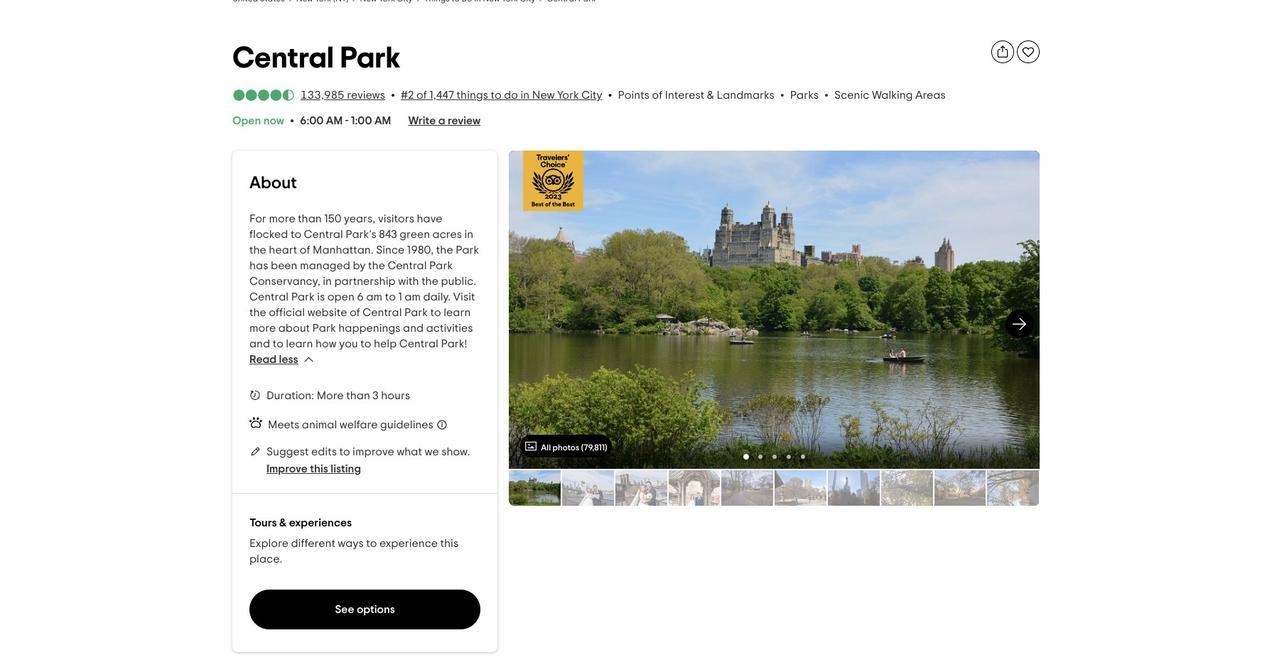 Task type: locate. For each thing, give the bounding box(es) containing it.
133,985 reviews
[[301, 90, 385, 101]]

& right interest
[[707, 90, 714, 101]]

meets
[[268, 419, 300, 431]]

acres
[[433, 229, 462, 240]]

less
[[279, 354, 298, 365]]

more up flocked
[[269, 213, 295, 225]]

0 vertical spatial than
[[298, 213, 322, 225]]

read less button
[[250, 353, 315, 367]]

central down conservancy,
[[250, 291, 289, 303]]

2 vertical spatial in
[[323, 276, 332, 287]]

scenic walking areas
[[835, 90, 946, 101]]

the up has
[[250, 245, 266, 256]]

150
[[324, 213, 342, 225]]

am right 1:00
[[375, 115, 391, 127]]

visitors
[[378, 213, 414, 225]]

in
[[521, 90, 530, 101], [465, 229, 474, 240], [323, 276, 332, 287]]

areas
[[916, 90, 946, 101]]

in right acres
[[465, 229, 474, 240]]

0 horizontal spatial in
[[323, 276, 332, 287]]

open
[[232, 115, 261, 127]]

1 horizontal spatial &
[[707, 90, 714, 101]]

2 am from the left
[[405, 291, 421, 303]]

1 vertical spatial &
[[279, 518, 287, 529]]

open now
[[232, 115, 284, 127]]

more
[[269, 213, 295, 225], [250, 323, 276, 334]]

more down official
[[250, 323, 276, 334]]

this inside explore different ways to experience this place.
[[440, 538, 459, 549]]

1 horizontal spatial and
[[403, 323, 424, 334]]

1 vertical spatial than
[[346, 390, 370, 402]]

parks
[[790, 90, 819, 101]]

open now button
[[232, 114, 284, 128]]

of right heart in the top of the page
[[300, 245, 310, 256]]

different
[[291, 538, 335, 549]]

reviews
[[347, 90, 385, 101]]

and left activities
[[403, 323, 424, 334]]

central right help
[[399, 338, 439, 350]]

am right 6
[[366, 291, 383, 303]]

improve this listing link
[[267, 463, 361, 476]]

points of interest & landmarks
[[618, 90, 775, 101]]

next photo image
[[1012, 316, 1029, 333]]

and
[[403, 323, 424, 334], [250, 338, 270, 350]]

in right do
[[521, 90, 530, 101]]

am left "-"
[[326, 115, 343, 127]]

than left 3
[[346, 390, 370, 402]]

central up happenings
[[363, 307, 402, 318]]

0 horizontal spatial am
[[366, 291, 383, 303]]

0 vertical spatial and
[[403, 323, 424, 334]]

the
[[250, 245, 266, 256], [436, 245, 453, 256], [368, 260, 385, 272], [422, 276, 439, 287], [250, 307, 266, 318]]

open
[[328, 291, 355, 303]]

to inside explore different ways to experience this place.
[[366, 538, 377, 549]]

0 horizontal spatial and
[[250, 338, 270, 350]]

park left is
[[291, 291, 315, 303]]

to inside suggest edits to improve what we show. improve this listing
[[339, 446, 350, 458]]

share image
[[996, 45, 1010, 59]]

welfare
[[340, 419, 378, 431]]

been
[[271, 260, 298, 272]]

this down edits
[[310, 463, 328, 475]]

central up with
[[388, 260, 427, 272]]

park!
[[441, 338, 467, 350]]

in down managed
[[323, 276, 332, 287]]

to up the listing
[[339, 446, 350, 458]]

1 horizontal spatial am
[[375, 115, 391, 127]]

save to a trip image
[[1022, 45, 1036, 59]]

park's
[[346, 229, 377, 240]]

full view
[[758, 303, 811, 317]]

am right 1 in the left top of the page
[[405, 291, 421, 303]]

flocked
[[250, 229, 288, 240]]

park down acres
[[456, 245, 479, 256]]

for
[[250, 213, 266, 225]]

place.
[[250, 554, 282, 565]]

than left 150
[[298, 213, 322, 225]]

meets animal welfare guidelines
[[268, 419, 434, 431]]

0 horizontal spatial am
[[326, 115, 343, 127]]

1 horizontal spatial am
[[405, 291, 421, 303]]

133,985 reviews button
[[301, 87, 385, 103]]

to down happenings
[[361, 338, 371, 350]]

1 vertical spatial in
[[465, 229, 474, 240]]

6:00 am - 1:00 am
[[300, 115, 391, 127]]

the right by
[[368, 260, 385, 272]]

listing
[[331, 463, 361, 475]]

this
[[310, 463, 328, 475], [440, 538, 459, 549]]

to down daily.
[[430, 307, 441, 318]]

am
[[326, 115, 343, 127], [375, 115, 391, 127]]

learn down "about"
[[286, 338, 313, 350]]

am
[[366, 291, 383, 303], [405, 291, 421, 303]]

to
[[491, 90, 502, 101], [291, 229, 301, 240], [385, 291, 396, 303], [430, 307, 441, 318], [273, 338, 284, 350], [361, 338, 371, 350], [339, 446, 350, 458], [366, 538, 377, 549]]

is
[[317, 291, 325, 303]]

read
[[250, 354, 277, 365]]

park up how
[[312, 323, 336, 334]]

0 vertical spatial learn
[[444, 307, 471, 318]]

1 horizontal spatial in
[[465, 229, 474, 240]]

0 vertical spatial &
[[707, 90, 714, 101]]

of right the #2
[[417, 90, 427, 101]]

and up read
[[250, 338, 270, 350]]

years,
[[344, 213, 376, 225]]

central up 4.5 of 5 bubbles. 133,985 reviews element
[[232, 43, 334, 73]]

green
[[400, 229, 430, 240]]

1 horizontal spatial learn
[[444, 307, 471, 318]]

full
[[758, 303, 780, 317]]

learn down visit at the top left of the page
[[444, 307, 471, 318]]

than inside for more than 150 years, visitors have flocked to central park's 843 green acres in the heart of manhattan. since 1980, the park has been managed by the central park conservancy, in partnership with the public. central park is open 6 am to 1 am daily. visit the official website of central park to learn more about park happenings and activities and to learn how you to help central park!
[[298, 213, 322, 225]]

1 vertical spatial this
[[440, 538, 459, 549]]

the up daily.
[[422, 276, 439, 287]]

& right tours
[[279, 518, 287, 529]]

0 horizontal spatial learn
[[286, 338, 313, 350]]

things
[[457, 90, 488, 101]]

1 horizontal spatial than
[[346, 390, 370, 402]]

1 horizontal spatial this
[[440, 538, 459, 549]]

1:00
[[351, 115, 372, 127]]

park
[[340, 43, 401, 73], [456, 245, 479, 256], [429, 260, 453, 272], [291, 291, 315, 303], [404, 307, 428, 318], [312, 323, 336, 334]]

to right "ways"
[[366, 538, 377, 549]]

help
[[374, 338, 397, 350]]

central down 150
[[304, 229, 343, 240]]

0 horizontal spatial than
[[298, 213, 322, 225]]

1
[[398, 291, 402, 303]]

this right experience
[[440, 538, 459, 549]]

for more than 150 years, visitors have flocked to central park's 843 green acres in the heart of manhattan. since 1980, the park has been managed by the central park conservancy, in partnership with the public. central park is open 6 am to 1 am daily. visit the official website of central park to learn more about park happenings and activities and to learn how you to help central park!
[[250, 213, 482, 350]]

public.
[[441, 276, 476, 287]]

of
[[417, 90, 427, 101], [652, 90, 663, 101], [300, 245, 310, 256], [350, 307, 360, 318]]

ways
[[338, 538, 364, 549]]

managed
[[300, 260, 350, 272]]

2 horizontal spatial in
[[521, 90, 530, 101]]

than for 150
[[298, 213, 322, 225]]

0 horizontal spatial this
[[310, 463, 328, 475]]

0 vertical spatial this
[[310, 463, 328, 475]]



Task type: vqa. For each thing, say whether or not it's contained in the screenshot.
bottom learn
yes



Task type: describe. For each thing, give the bounding box(es) containing it.
experiences
[[289, 518, 352, 529]]

tours & experiences
[[250, 518, 352, 529]]

show.
[[442, 446, 470, 458]]

(
[[581, 443, 584, 452]]

since
[[376, 245, 405, 256]]

1 am from the left
[[326, 115, 343, 127]]

#2
[[401, 90, 414, 101]]

1 am from the left
[[366, 291, 383, 303]]

suggest
[[267, 446, 309, 458]]

133,985 reviews link
[[232, 87, 385, 103]]

conservancy,
[[250, 276, 320, 287]]

the down acres
[[436, 245, 453, 256]]

79,811
[[584, 443, 605, 452]]

write a review link
[[408, 114, 481, 128]]

all
[[541, 443, 551, 452]]

#2 of 1,447 things to do in new york city link
[[401, 87, 602, 103]]

more
[[317, 390, 344, 402]]

0 horizontal spatial &
[[279, 518, 287, 529]]

you
[[339, 338, 358, 350]]

read less
[[250, 354, 298, 365]]

write
[[408, 115, 436, 127]]

1 vertical spatial and
[[250, 338, 270, 350]]

improve
[[267, 463, 308, 475]]

has
[[250, 260, 268, 272]]

1,447
[[430, 90, 454, 101]]

have
[[417, 213, 443, 225]]

central park
[[232, 43, 401, 73]]

heart
[[269, 245, 297, 256]]

explore
[[250, 538, 289, 549]]

0 vertical spatial in
[[521, 90, 530, 101]]

city
[[582, 90, 602, 101]]

by
[[353, 260, 366, 272]]

what
[[397, 446, 422, 458]]

than for 3
[[346, 390, 370, 402]]

1 vertical spatial learn
[[286, 338, 313, 350]]

#2 of 1,447 things to do in new york city
[[401, 90, 602, 101]]

new
[[532, 90, 555, 101]]

all photos ( 79,811 )
[[541, 443, 607, 452]]

of right points
[[652, 90, 663, 101]]

with
[[398, 276, 419, 287]]

guidelines
[[380, 419, 434, 431]]

york
[[557, 90, 579, 101]]

hours
[[381, 390, 410, 402]]

now
[[263, 115, 284, 127]]

website
[[307, 307, 347, 318]]

photos
[[553, 443, 580, 452]]

about
[[250, 175, 297, 192]]

explore different ways to experience this place.
[[250, 538, 459, 565]]

walking
[[872, 90, 913, 101]]

2 am from the left
[[375, 115, 391, 127]]

suggest edits to improve what we show. improve this listing
[[267, 446, 470, 475]]

see options
[[335, 604, 395, 616]]

133,985
[[301, 90, 345, 101]]

view
[[783, 303, 811, 317]]

happenings
[[338, 323, 401, 334]]

interest
[[665, 90, 705, 101]]

3
[[373, 390, 379, 402]]

duration:
[[267, 390, 314, 402]]

to left 1 in the left top of the page
[[385, 291, 396, 303]]

tours
[[250, 518, 277, 529]]

1 vertical spatial more
[[250, 323, 276, 334]]

of down 6
[[350, 307, 360, 318]]

a
[[438, 115, 445, 127]]

4.5 of 5 bubbles. 133,985 reviews element
[[232, 87, 385, 103]]

6
[[357, 291, 364, 303]]

the left official
[[250, 307, 266, 318]]

official
[[269, 307, 305, 318]]

options
[[357, 604, 395, 616]]

to left do
[[491, 90, 502, 101]]

to up heart in the top of the page
[[291, 229, 301, 240]]

to up read less
[[273, 338, 284, 350]]

manhattan.
[[313, 245, 374, 256]]

animal
[[302, 419, 337, 431]]

park down daily.
[[404, 307, 428, 318]]

improve
[[353, 446, 394, 458]]

travelers' choice 2023 winner image
[[523, 151, 584, 211]]

see options button
[[250, 590, 481, 630]]

visit
[[453, 291, 475, 303]]

duration: more than 3 hours
[[267, 390, 410, 402]]

scenic
[[835, 90, 870, 101]]

0 vertical spatial more
[[269, 213, 295, 225]]

do
[[504, 90, 518, 101]]

about
[[278, 323, 310, 334]]

review
[[448, 115, 481, 127]]

edits
[[311, 446, 337, 458]]

write a review
[[408, 115, 481, 127]]

park up "reviews"
[[340, 43, 401, 73]]

daily.
[[423, 291, 451, 303]]

partnership
[[334, 276, 396, 287]]

-
[[345, 115, 349, 127]]

carousel of images figure
[[509, 151, 1040, 469]]

1980,
[[407, 245, 434, 256]]

points
[[618, 90, 650, 101]]

park up 'public.'
[[429, 260, 453, 272]]

activities
[[426, 323, 473, 334]]

how
[[316, 338, 337, 350]]

we
[[425, 446, 439, 458]]

this inside suggest edits to improve what we show. improve this listing
[[310, 463, 328, 475]]



